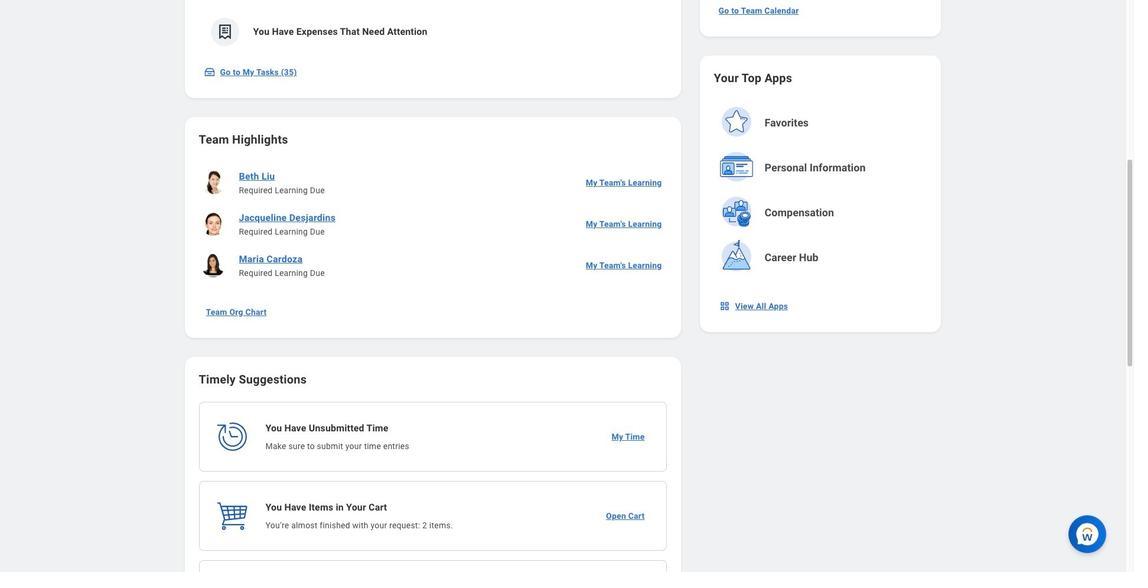 Task type: vqa. For each thing, say whether or not it's contained in the screenshot.
the "dashboard expenses" icon
yes



Task type: describe. For each thing, give the bounding box(es) containing it.
nbox image
[[719, 300, 731, 312]]



Task type: locate. For each thing, give the bounding box(es) containing it.
list
[[199, 162, 667, 286]]

dashboard expenses image
[[216, 23, 234, 41]]

inbox image
[[204, 66, 215, 78]]



